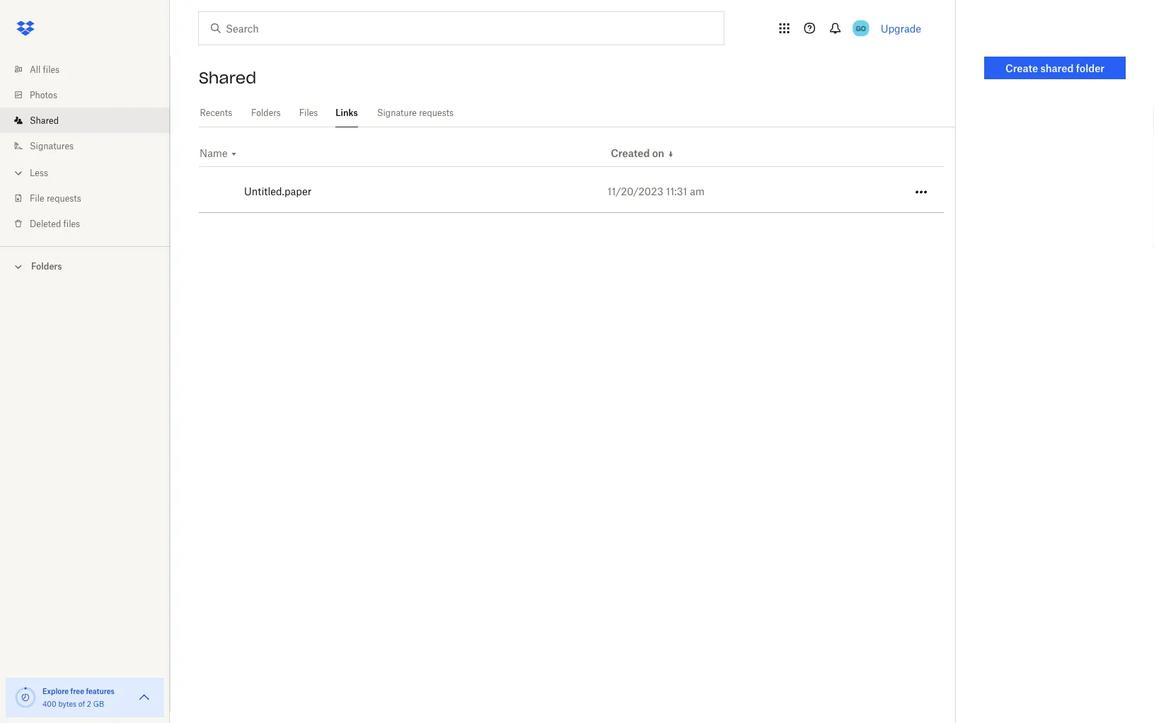 Task type: vqa. For each thing, say whether or not it's contained in the screenshot.
'alert'
no



Task type: describe. For each thing, give the bounding box(es) containing it.
file requests link
[[11, 185, 170, 211]]

untitled.paper
[[244, 186, 312, 198]]

11:31
[[666, 185, 687, 197]]

photos link
[[11, 82, 170, 108]]

quota usage element
[[14, 687, 37, 709]]

11/20/2023
[[608, 185, 664, 197]]

more actions image
[[913, 184, 930, 201]]

go button
[[850, 17, 873, 40]]

explore
[[42, 687, 69, 696]]

shared link
[[11, 108, 170, 133]]

11/20/2023 11:31 am
[[608, 185, 705, 197]]

template stateless image
[[230, 150, 238, 158]]

links link
[[336, 99, 358, 125]]

all files
[[30, 64, 60, 75]]

requests for file requests
[[47, 193, 81, 204]]

name
[[200, 147, 228, 159]]

files for all files
[[43, 64, 60, 75]]

files for deleted files
[[63, 218, 80, 229]]

create
[[1006, 62, 1039, 74]]

Search in folder "Dropbox" text field
[[226, 21, 695, 36]]

shared
[[1041, 62, 1074, 74]]

dropbox image
[[11, 14, 40, 42]]

1 horizontal spatial folders
[[251, 108, 281, 118]]

folders button
[[0, 256, 170, 276]]

recents
[[200, 108, 232, 118]]

folders inside button
[[31, 261, 62, 272]]

files link
[[299, 99, 319, 125]]

shared list item
[[0, 108, 170, 133]]



Task type: locate. For each thing, give the bounding box(es) containing it.
folder
[[1077, 62, 1105, 74]]

folders down deleted
[[31, 261, 62, 272]]

file
[[30, 193, 44, 204]]

0 horizontal spatial shared
[[30, 115, 59, 126]]

all
[[30, 64, 41, 75]]

2
[[87, 700, 91, 709]]

requests for signature requests
[[419, 108, 454, 118]]

created on
[[611, 147, 665, 159]]

untitled.paper link
[[210, 168, 608, 214]]

photos
[[30, 90, 57, 100]]

list
[[0, 48, 170, 246]]

1 vertical spatial folders
[[31, 261, 62, 272]]

go
[[856, 24, 866, 33]]

list containing all files
[[0, 48, 170, 246]]

0 horizontal spatial folders
[[31, 261, 62, 272]]

1 horizontal spatial files
[[63, 218, 80, 229]]

of
[[78, 700, 85, 709]]

name button
[[200, 147, 238, 161]]

all files link
[[11, 57, 170, 82]]

files
[[43, 64, 60, 75], [63, 218, 80, 229]]

upgrade link
[[881, 22, 922, 34]]

free
[[71, 687, 84, 696]]

am
[[690, 185, 705, 197]]

upgrade
[[881, 22, 922, 34]]

file requests
[[30, 193, 81, 204]]

signature
[[377, 108, 417, 118]]

1 vertical spatial shared
[[30, 115, 59, 126]]

signature requests
[[377, 108, 454, 118]]

tab list containing recents
[[199, 99, 956, 127]]

less
[[30, 167, 48, 178]]

0 vertical spatial shared
[[199, 68, 257, 88]]

files inside all files link
[[43, 64, 60, 75]]

less image
[[11, 166, 25, 180]]

files right deleted
[[63, 218, 80, 229]]

shared down photos
[[30, 115, 59, 126]]

signature requests link
[[375, 99, 456, 125]]

deleted files
[[30, 218, 80, 229]]

requests right signature
[[419, 108, 454, 118]]

deleted
[[30, 218, 61, 229]]

folders link
[[250, 99, 282, 125]]

template stateless image
[[667, 150, 675, 158]]

shared up recents link
[[199, 68, 257, 88]]

on
[[652, 147, 665, 159]]

explore free features 400 bytes of 2 gb
[[42, 687, 115, 709]]

0 horizontal spatial files
[[43, 64, 60, 75]]

folders left files
[[251, 108, 281, 118]]

shared inside list item
[[30, 115, 59, 126]]

0 horizontal spatial requests
[[47, 193, 81, 204]]

requests
[[419, 108, 454, 118], [47, 193, 81, 204]]

1 vertical spatial requests
[[47, 193, 81, 204]]

shared
[[199, 68, 257, 88], [30, 115, 59, 126]]

0 vertical spatial folders
[[251, 108, 281, 118]]

links
[[336, 108, 358, 118]]

signatures
[[30, 141, 74, 151]]

folders
[[251, 108, 281, 118], [31, 261, 62, 272]]

recents link
[[199, 99, 233, 125]]

requests right file
[[47, 193, 81, 204]]

created on button
[[611, 147, 675, 161]]

create shared folder
[[1006, 62, 1105, 74]]

tab list
[[199, 99, 956, 127]]

files
[[299, 108, 318, 118]]

400
[[42, 700, 56, 709]]

signatures link
[[11, 133, 170, 159]]

0 vertical spatial files
[[43, 64, 60, 75]]

files inside the deleted files link
[[63, 218, 80, 229]]

1 vertical spatial files
[[63, 218, 80, 229]]

files right all
[[43, 64, 60, 75]]

gb
[[93, 700, 104, 709]]

features
[[86, 687, 115, 696]]

bytes
[[58, 700, 77, 709]]

create shared folder button
[[985, 57, 1126, 79]]

created
[[611, 147, 650, 159]]

0 vertical spatial requests
[[419, 108, 454, 118]]

deleted files link
[[11, 211, 170, 236]]

1 horizontal spatial shared
[[199, 68, 257, 88]]

1 horizontal spatial requests
[[419, 108, 454, 118]]



